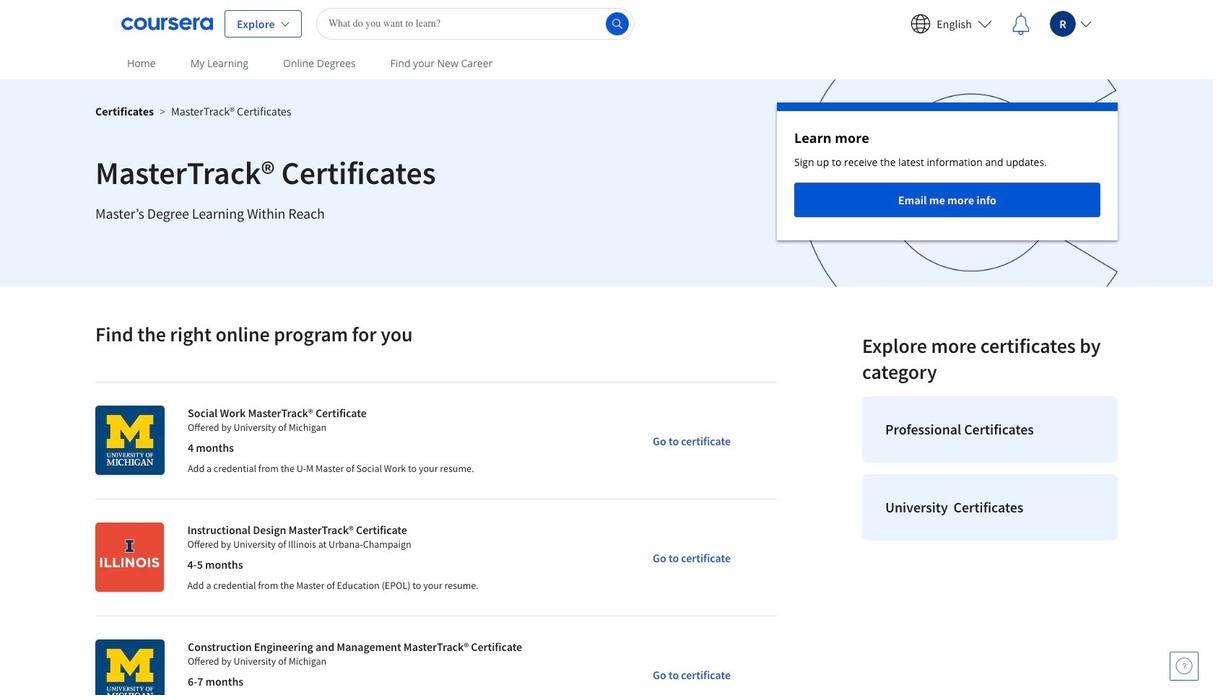 Task type: locate. For each thing, give the bounding box(es) containing it.
status
[[777, 103, 1118, 241]]

university of michigan image
[[95, 406, 165, 475], [95, 640, 165, 696]]

1 vertical spatial university of michigan image
[[95, 640, 165, 696]]

list
[[857, 391, 1124, 547]]

What do you want to learn? text field
[[316, 8, 634, 39]]

None search field
[[316, 8, 634, 39]]

help center image
[[1176, 658, 1193, 675]]

0 vertical spatial university of michigan image
[[95, 406, 165, 475]]

coursera image
[[121, 12, 213, 35]]



Task type: describe. For each thing, give the bounding box(es) containing it.
university of illinois at urbana-champaign image
[[95, 523, 164, 592]]

2 university of michigan image from the top
[[95, 640, 165, 696]]

1 university of michigan image from the top
[[95, 406, 165, 475]]



Task type: vqa. For each thing, say whether or not it's contained in the screenshot.
1st UNIVERSITY OF MICHIGAN IMAGE from the bottom of the page
yes



